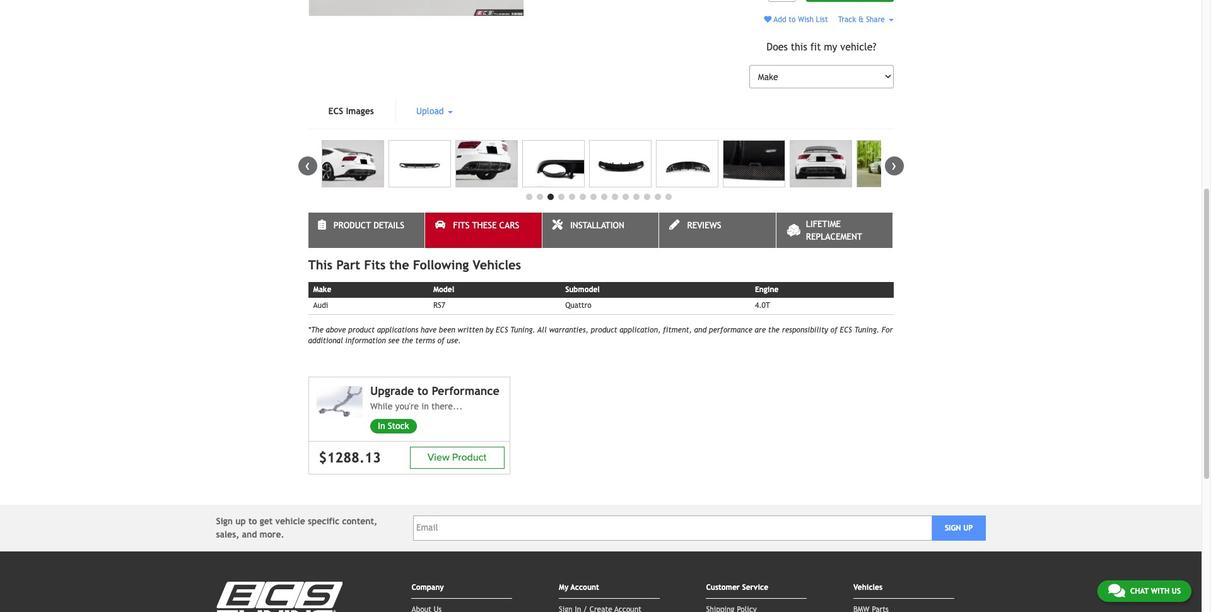 Task type: vqa. For each thing, say whether or not it's contained in the screenshot.
3612459
no



Task type: describe. For each thing, give the bounding box(es) containing it.
chat with us link
[[1098, 581, 1192, 602]]

2 tuning. from the left
[[855, 325, 880, 334]]

part
[[337, 258, 361, 272]]

make
[[313, 285, 332, 294]]

1 product from the left
[[348, 325, 375, 334]]

track & share
[[839, 15, 888, 24]]

chat with us
[[1131, 587, 1182, 596]]

4.0t
[[756, 301, 771, 310]]

vehicle
[[276, 516, 305, 526]]

upgrade to performance while you're in there...
[[371, 384, 500, 411]]

installation
[[571, 220, 625, 231]]

fitment,
[[663, 325, 692, 334]]

images
[[346, 106, 374, 116]]

been
[[439, 325, 456, 334]]

product details link
[[308, 213, 425, 248]]

0 horizontal spatial product
[[334, 220, 371, 231]]

1 horizontal spatial of
[[831, 325, 838, 334]]

engine
[[756, 285, 779, 294]]

replacement
[[807, 232, 863, 242]]

‹ link
[[298, 157, 317, 176]]

c7 rs7 cat back valved exhaust image
[[317, 385, 363, 420]]

fit
[[811, 41, 822, 53]]

track & share button
[[839, 15, 894, 24]]

content,
[[342, 516, 378, 526]]

use.
[[447, 336, 461, 345]]

add to wish list link
[[765, 15, 829, 24]]

›
[[892, 157, 897, 174]]

0 vertical spatial fits
[[453, 220, 470, 231]]

details
[[374, 220, 405, 231]]

sign for sign up to get vehicle specific content, sales, and more.
[[216, 516, 233, 526]]

service
[[743, 583, 769, 592]]

this
[[308, 258, 333, 272]]

rs7
[[434, 301, 446, 310]]

wish
[[799, 15, 814, 24]]

lifetime replacement
[[807, 219, 863, 242]]

add to wish list
[[772, 15, 829, 24]]

*the
[[308, 325, 324, 334]]

up for sign up
[[964, 524, 974, 533]]

sign up
[[946, 524, 974, 533]]

0 horizontal spatial vehicles
[[473, 258, 522, 272]]

2 horizontal spatial ecs
[[840, 325, 853, 334]]

company
[[412, 583, 444, 592]]

my
[[825, 41, 838, 53]]

fits these cars
[[453, 220, 520, 231]]

terms
[[416, 336, 435, 345]]

following
[[413, 258, 469, 272]]

for
[[882, 325, 893, 334]]

0 horizontal spatial fits
[[364, 258, 386, 272]]

to for upgrade
[[418, 384, 429, 398]]

1 horizontal spatial ecs
[[496, 325, 508, 334]]

reviews link
[[660, 213, 776, 248]]

sign up button
[[933, 516, 986, 541]]

applications
[[377, 325, 419, 334]]

sign up to get vehicle specific content, sales, and more.
[[216, 516, 378, 540]]

information
[[345, 336, 386, 345]]

you're
[[395, 401, 419, 411]]

‹
[[305, 157, 310, 174]]

upload
[[417, 106, 447, 116]]

model
[[434, 285, 455, 294]]

get
[[260, 516, 273, 526]]

have
[[421, 325, 437, 334]]

sign for sign up
[[946, 524, 962, 533]]

responsibility
[[782, 325, 829, 334]]

in
[[422, 401, 429, 411]]

ecs images link
[[308, 99, 394, 124]]

there...
[[432, 401, 463, 411]]

view product
[[428, 451, 487, 464]]

comments image
[[1109, 583, 1126, 598]]

application,
[[620, 325, 661, 334]]

upgrade
[[371, 384, 414, 398]]

us
[[1173, 587, 1182, 596]]

more.
[[260, 529, 285, 540]]

this part fits the following vehicles
[[308, 258, 522, 272]]

performance
[[432, 384, 500, 398]]



Task type: locate. For each thing, give the bounding box(es) containing it.
to up the in
[[418, 384, 429, 398]]

1 horizontal spatial and
[[695, 325, 707, 334]]

the down details
[[390, 258, 409, 272]]

1 horizontal spatial vehicles
[[854, 583, 883, 592]]

stock
[[388, 421, 409, 431]]

tuning.
[[511, 325, 536, 334], [855, 325, 880, 334]]

view
[[428, 451, 450, 464]]

additional
[[308, 336, 343, 345]]

tuning. left all
[[511, 325, 536, 334]]

fits
[[453, 220, 470, 231], [364, 258, 386, 272]]

&
[[859, 15, 864, 24]]

these
[[472, 220, 497, 231]]

1 vertical spatial vehicles
[[854, 583, 883, 592]]

heart image
[[765, 16, 772, 24]]

fits left these
[[453, 220, 470, 231]]

Email email field
[[413, 516, 933, 541]]

see
[[388, 336, 400, 345]]

product right view on the left bottom of the page
[[452, 451, 487, 464]]

1 horizontal spatial up
[[964, 524, 974, 533]]

0 vertical spatial product
[[334, 220, 371, 231]]

sign inside sign up to get vehicle specific content, sales, and more.
[[216, 516, 233, 526]]

ecs right by
[[496, 325, 508, 334]]

does this fit my vehicle?
[[767, 41, 877, 53]]

*the above product applications have been written by                 ecs tuning. all warranties, product application, fitment,                 and performance are the responsibility of ecs tuning.                 for additional information see the terms of use.
[[308, 325, 893, 345]]

1 horizontal spatial fits
[[453, 220, 470, 231]]

$1288.13
[[319, 450, 381, 466]]

1 vertical spatial fits
[[364, 258, 386, 272]]

1 vertical spatial the
[[769, 325, 780, 334]]

0 horizontal spatial up
[[236, 516, 246, 526]]

list
[[817, 15, 829, 24]]

ecs tuning image
[[216, 582, 342, 612]]

0 horizontal spatial product
[[348, 325, 375, 334]]

2 vertical spatial the
[[402, 336, 413, 345]]

in stock
[[378, 421, 409, 431]]

to right add
[[789, 15, 796, 24]]

fits these cars link
[[425, 213, 542, 248]]

None text field
[[769, 0, 797, 2]]

share
[[867, 15, 886, 24]]

reviews
[[688, 220, 722, 231]]

0 horizontal spatial ecs
[[329, 106, 343, 116]]

add
[[774, 15, 787, 24]]

product up information
[[348, 325, 375, 334]]

1 horizontal spatial to
[[418, 384, 429, 398]]

2 product from the left
[[591, 325, 618, 334]]

fits right part at left top
[[364, 258, 386, 272]]

and inside sign up to get vehicle specific content, sales, and more.
[[242, 529, 257, 540]]

all
[[538, 325, 547, 334]]

written
[[458, 325, 484, 334]]

1 vertical spatial to
[[418, 384, 429, 398]]

up for sign up to get vehicle specific content, sales, and more.
[[236, 516, 246, 526]]

the right see at the bottom of the page
[[402, 336, 413, 345]]

ecs right responsibility
[[840, 325, 853, 334]]

while
[[371, 401, 393, 411]]

1 horizontal spatial product
[[591, 325, 618, 334]]

of down been
[[438, 336, 445, 345]]

this
[[791, 41, 808, 53]]

warranties,
[[549, 325, 589, 334]]

are
[[755, 325, 766, 334]]

product left details
[[334, 220, 371, 231]]

1 vertical spatial product
[[452, 451, 487, 464]]

0 horizontal spatial sign
[[216, 516, 233, 526]]

0 horizontal spatial and
[[242, 529, 257, 540]]

2 vertical spatial to
[[249, 516, 257, 526]]

submodel
[[566, 285, 600, 294]]

installation link
[[543, 213, 659, 248]]

lifetime
[[807, 219, 841, 229]]

0 horizontal spatial of
[[438, 336, 445, 345]]

product details
[[334, 220, 405, 231]]

vehicle?
[[841, 41, 877, 53]]

customer service
[[707, 583, 769, 592]]

quattro
[[566, 301, 592, 310]]

to
[[789, 15, 796, 24], [418, 384, 429, 398], [249, 516, 257, 526]]

upload button
[[396, 99, 473, 124]]

by
[[486, 325, 494, 334]]

does
[[767, 41, 788, 53]]

1 vertical spatial of
[[438, 336, 445, 345]]

ecs left images
[[329, 106, 343, 116]]

0 vertical spatial to
[[789, 15, 796, 24]]

up inside button
[[964, 524, 974, 533]]

ecs images
[[329, 106, 374, 116]]

audi
[[313, 301, 328, 310]]

to inside 'upgrade to performance while you're in there...'
[[418, 384, 429, 398]]

lifetime replacement link
[[777, 213, 893, 248]]

to left 'get'
[[249, 516, 257, 526]]

chat
[[1131, 587, 1150, 596]]

sales,
[[216, 529, 239, 540]]

and inside *the above product applications have been written by                 ecs tuning. all warranties, product application, fitment,                 and performance are the responsibility of ecs tuning.                 for additional information see the terms of use.
[[695, 325, 707, 334]]

up
[[236, 516, 246, 526], [964, 524, 974, 533]]

of
[[831, 325, 838, 334], [438, 336, 445, 345]]

the right the are
[[769, 325, 780, 334]]

up inside sign up to get vehicle specific content, sales, and more.
[[236, 516, 246, 526]]

› link
[[885, 157, 904, 176]]

sign inside sign up button
[[946, 524, 962, 533]]

of right responsibility
[[831, 325, 838, 334]]

to for add
[[789, 15, 796, 24]]

0 vertical spatial the
[[390, 258, 409, 272]]

my account
[[559, 583, 600, 592]]

account
[[571, 583, 600, 592]]

2 horizontal spatial to
[[789, 15, 796, 24]]

the
[[390, 258, 409, 272], [769, 325, 780, 334], [402, 336, 413, 345]]

ecs
[[329, 106, 343, 116], [496, 325, 508, 334], [840, 325, 853, 334]]

performance
[[709, 325, 753, 334]]

in
[[378, 421, 385, 431]]

and right sales,
[[242, 529, 257, 540]]

1 horizontal spatial sign
[[946, 524, 962, 533]]

0 horizontal spatial to
[[249, 516, 257, 526]]

sign
[[216, 516, 233, 526], [946, 524, 962, 533]]

product
[[334, 220, 371, 231], [452, 451, 487, 464]]

and right fitment,
[[695, 325, 707, 334]]

track
[[839, 15, 857, 24]]

cars
[[500, 220, 520, 231]]

and
[[695, 325, 707, 334], [242, 529, 257, 540]]

customer
[[707, 583, 740, 592]]

product down quattro
[[591, 325, 618, 334]]

0 vertical spatial of
[[831, 325, 838, 334]]

0 vertical spatial vehicles
[[473, 258, 522, 272]]

above
[[326, 325, 346, 334]]

1 horizontal spatial product
[[452, 451, 487, 464]]

1 tuning. from the left
[[511, 325, 536, 334]]

0 horizontal spatial tuning.
[[511, 325, 536, 334]]

1 horizontal spatial tuning.
[[855, 325, 880, 334]]

vehicles
[[473, 258, 522, 272], [854, 583, 883, 592]]

0 vertical spatial and
[[695, 325, 707, 334]]

with
[[1152, 587, 1170, 596]]

es#4668274 - 049187la01-01 - audi c7 rs7 carbon fiber diffuser - hand-laid carbon fiber to upgrade the look of your c7 rs7! - ecs - audi image
[[308, 0, 524, 17], [322, 140, 384, 188], [389, 140, 451, 188], [455, 140, 518, 188], [522, 140, 585, 188], [589, 140, 652, 188], [656, 140, 719, 188], [723, 140, 786, 188], [790, 140, 853, 188], [857, 140, 920, 188]]

to inside sign up to get vehicle specific content, sales, and more.
[[249, 516, 257, 526]]

specific
[[308, 516, 340, 526]]

tuning. left for
[[855, 325, 880, 334]]

1 vertical spatial and
[[242, 529, 257, 540]]

my
[[559, 583, 569, 592]]

view product link
[[410, 447, 505, 469]]



